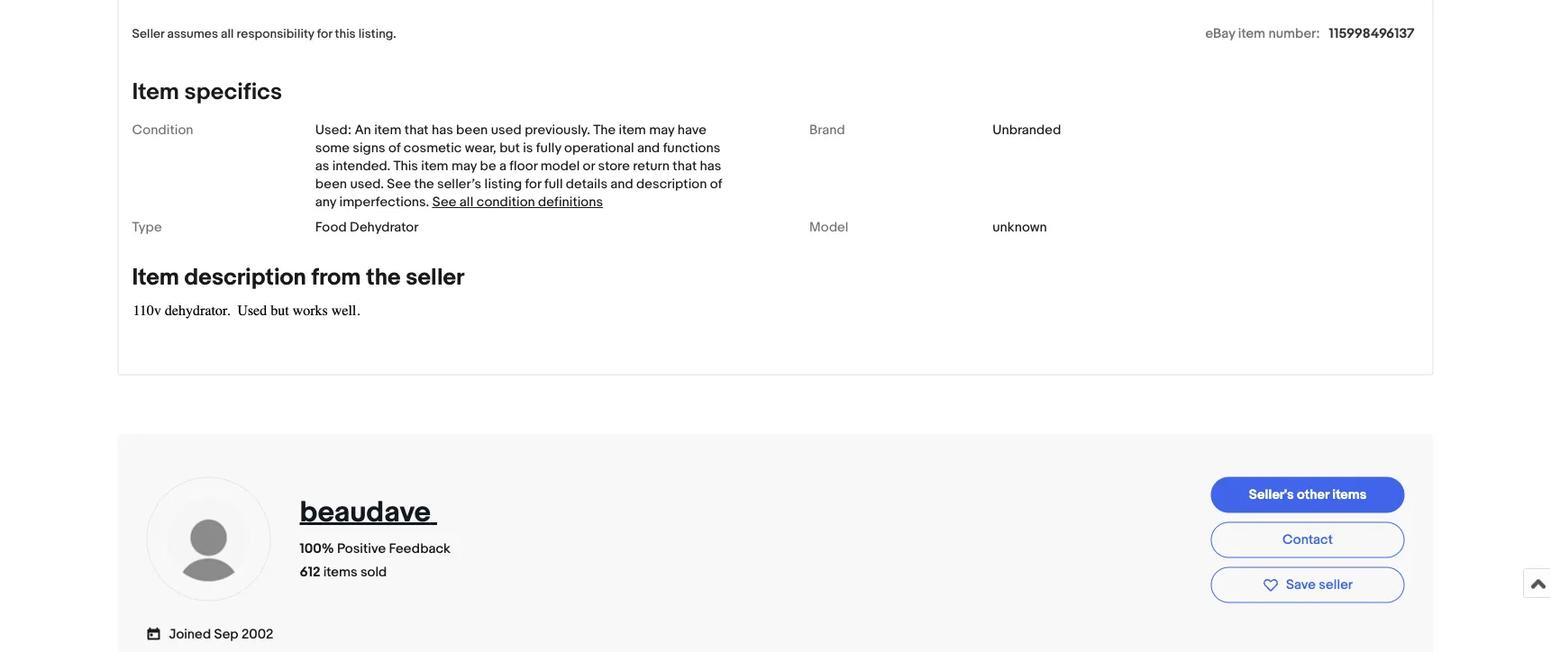 Task type: describe. For each thing, give the bounding box(es) containing it.
0 horizontal spatial that
[[405, 122, 429, 138]]

115998496137
[[1330, 26, 1415, 42]]

seller assumes all responsibility for this listing.
[[132, 27, 397, 42]]

0 horizontal spatial been
[[315, 176, 347, 192]]

item right ebay
[[1239, 26, 1266, 42]]

condition
[[132, 122, 193, 138]]

floor
[[510, 158, 538, 174]]

0 vertical spatial all
[[221, 27, 234, 42]]

seller's other items
[[1249, 487, 1367, 503]]

store
[[598, 158, 630, 174]]

1 vertical spatial see
[[433, 194, 457, 210]]

1 horizontal spatial may
[[649, 122, 675, 138]]

0 vertical spatial of
[[389, 140, 401, 156]]

contact link
[[1211, 522, 1405, 558]]

joined
[[169, 627, 211, 643]]

save seller button
[[1211, 568, 1405, 604]]

used:
[[315, 122, 352, 138]]

see inside the used: an item that has been used previously. the item may have some signs of cosmetic wear, but is fully operational and functions as intended. this item may be a floor model or store return that has been used. see the seller's listing for full details and description of any imperfections.
[[387, 176, 411, 192]]

joined sep 2002
[[169, 627, 274, 643]]

an
[[355, 122, 371, 138]]

previously.
[[525, 122, 591, 138]]

0 horizontal spatial has
[[432, 122, 453, 138]]

type
[[132, 219, 162, 236]]

or
[[583, 158, 595, 174]]

1 horizontal spatial and
[[637, 140, 660, 156]]

other
[[1297, 487, 1330, 503]]

save
[[1287, 577, 1316, 594]]

0 vertical spatial items
[[1333, 487, 1367, 503]]

sold
[[361, 565, 387, 581]]

listing.
[[359, 27, 397, 42]]

1 horizontal spatial been
[[456, 122, 488, 138]]

seller inside button
[[1319, 577, 1353, 594]]

as
[[315, 158, 329, 174]]

food dehydrator
[[315, 219, 419, 236]]

item for item specifics
[[132, 78, 179, 106]]

612
[[300, 565, 320, 581]]

0 horizontal spatial for
[[317, 27, 332, 42]]

be
[[480, 158, 496, 174]]

operational
[[564, 140, 634, 156]]

see all condition definitions link
[[433, 194, 603, 210]]

dehydrator
[[350, 219, 419, 236]]

imperfections.
[[339, 194, 430, 210]]

definitions
[[538, 194, 603, 210]]

seller's other items link
[[1211, 477, 1405, 513]]

beaudave
[[300, 495, 431, 531]]

return
[[633, 158, 670, 174]]

see all condition definitions
[[433, 194, 603, 210]]

1 vertical spatial and
[[611, 176, 634, 192]]

used
[[491, 122, 522, 138]]

used.
[[350, 176, 384, 192]]

item right 'the'
[[619, 122, 646, 138]]



Task type: locate. For each thing, give the bounding box(es) containing it.
2 item from the top
[[132, 264, 179, 292]]

a
[[499, 158, 507, 174]]

the
[[594, 122, 616, 138]]

sep
[[214, 627, 239, 643]]

seller's
[[1249, 487, 1294, 503]]

1 vertical spatial may
[[452, 158, 477, 174]]

wear,
[[465, 140, 497, 156]]

0 vertical spatial been
[[456, 122, 488, 138]]

item
[[1239, 26, 1266, 42], [374, 122, 402, 138], [619, 122, 646, 138], [421, 158, 449, 174]]

of down functions
[[710, 176, 722, 192]]

has down functions
[[700, 158, 722, 174]]

items
[[1333, 487, 1367, 503], [323, 565, 358, 581]]

the right from
[[366, 264, 401, 292]]

item specifics
[[132, 78, 282, 106]]

text__icon wrapper image
[[147, 626, 169, 642]]

1 vertical spatial item
[[132, 264, 179, 292]]

0 horizontal spatial seller
[[406, 264, 465, 292]]

2002
[[242, 627, 274, 643]]

beaudave image
[[165, 496, 252, 583]]

for left full
[[525, 176, 542, 192]]

that up cosmetic
[[405, 122, 429, 138]]

1 horizontal spatial that
[[673, 158, 697, 174]]

all right assumes
[[221, 27, 234, 42]]

0 vertical spatial seller
[[406, 264, 465, 292]]

item
[[132, 78, 179, 106], [132, 264, 179, 292]]

has
[[432, 122, 453, 138], [700, 158, 722, 174]]

item for item description from the seller
[[132, 264, 179, 292]]

see
[[387, 176, 411, 192], [433, 194, 457, 210]]

ebay item number: 115998496137
[[1206, 26, 1415, 42]]

the inside the used: an item that has been used previously. the item may have some signs of cosmetic wear, but is fully operational and functions as intended. this item may be a floor model or store return that has been used. see the seller's listing for full details and description of any imperfections.
[[414, 176, 434, 192]]

seller right save
[[1319, 577, 1353, 594]]

contact
[[1283, 532, 1333, 548]]

may up seller's
[[452, 158, 477, 174]]

functions
[[663, 140, 721, 156]]

the down this
[[414, 176, 434, 192]]

save seller
[[1287, 577, 1353, 594]]

1 vertical spatial has
[[700, 158, 722, 174]]

that down functions
[[673, 158, 697, 174]]

may left have
[[649, 122, 675, 138]]

food
[[315, 219, 347, 236]]

has up cosmetic
[[432, 122, 453, 138]]

item down type at left top
[[132, 264, 179, 292]]

brand
[[810, 122, 845, 138]]

0 horizontal spatial of
[[389, 140, 401, 156]]

details
[[566, 176, 608, 192]]

but
[[500, 140, 520, 156]]

100% positive feedback 612 items sold
[[300, 541, 451, 581]]

seller
[[406, 264, 465, 292], [1319, 577, 1353, 594]]

model
[[810, 219, 849, 236]]

been up wear,
[[456, 122, 488, 138]]

0 horizontal spatial the
[[366, 264, 401, 292]]

1 vertical spatial that
[[673, 158, 697, 174]]

for inside the used: an item that has been used previously. the item may have some signs of cosmetic wear, but is fully operational and functions as intended. this item may be a floor model or store return that has been used. see the seller's listing for full details and description of any imperfections.
[[525, 176, 542, 192]]

have
[[678, 122, 707, 138]]

for
[[317, 27, 332, 42], [525, 176, 542, 192]]

ebay
[[1206, 26, 1236, 42]]

1 horizontal spatial the
[[414, 176, 434, 192]]

1 vertical spatial been
[[315, 176, 347, 192]]

0 vertical spatial and
[[637, 140, 660, 156]]

feedback
[[389, 541, 451, 558]]

0 vertical spatial see
[[387, 176, 411, 192]]

0 vertical spatial description
[[637, 176, 707, 192]]

0 vertical spatial has
[[432, 122, 453, 138]]

1 horizontal spatial seller
[[1319, 577, 1353, 594]]

and
[[637, 140, 660, 156], [611, 176, 634, 192]]

condition
[[477, 194, 535, 210]]

0 horizontal spatial all
[[221, 27, 234, 42]]

100%
[[300, 541, 334, 558]]

1 item from the top
[[132, 78, 179, 106]]

1 horizontal spatial items
[[1333, 487, 1367, 503]]

1 horizontal spatial has
[[700, 158, 722, 174]]

description inside the used: an item that has been used previously. the item may have some signs of cosmetic wear, but is fully operational and functions as intended. this item may be a floor model or store return that has been used. see the seller's listing for full details and description of any imperfections.
[[637, 176, 707, 192]]

any
[[315, 194, 336, 210]]

been up any
[[315, 176, 347, 192]]

1 vertical spatial description
[[184, 264, 306, 292]]

specifics
[[184, 78, 282, 106]]

used: an item that has been used previously. the item may have some signs of cosmetic wear, but is fully operational and functions as intended. this item may be a floor model or store return that has been used. see the seller's listing for full details and description of any imperfections.
[[315, 122, 722, 210]]

all down seller's
[[460, 194, 474, 210]]

cosmetic
[[404, 140, 462, 156]]

item right an
[[374, 122, 402, 138]]

1 vertical spatial the
[[366, 264, 401, 292]]

seller
[[132, 27, 164, 42]]

the
[[414, 176, 434, 192], [366, 264, 401, 292]]

unknown
[[993, 219, 1048, 236]]

been
[[456, 122, 488, 138], [315, 176, 347, 192]]

1 horizontal spatial description
[[637, 176, 707, 192]]

1 horizontal spatial of
[[710, 176, 722, 192]]

0 vertical spatial that
[[405, 122, 429, 138]]

0 horizontal spatial items
[[323, 565, 358, 581]]

0 horizontal spatial may
[[452, 158, 477, 174]]

unbranded
[[993, 122, 1062, 138]]

all
[[221, 27, 234, 42], [460, 194, 474, 210]]

1 horizontal spatial all
[[460, 194, 474, 210]]

items inside 100% positive feedback 612 items sold
[[323, 565, 358, 581]]

for left the this
[[317, 27, 332, 42]]

model
[[541, 158, 580, 174]]

positive
[[337, 541, 386, 558]]

intended.
[[332, 158, 391, 174]]

see down seller's
[[433, 194, 457, 210]]

1 vertical spatial seller
[[1319, 577, 1353, 594]]

responsibility
[[237, 27, 314, 42]]

0 horizontal spatial see
[[387, 176, 411, 192]]

some
[[315, 140, 350, 156]]

item description from the seller
[[132, 264, 465, 292]]

item up condition
[[132, 78, 179, 106]]

0 vertical spatial item
[[132, 78, 179, 106]]

0 vertical spatial the
[[414, 176, 434, 192]]

1 vertical spatial for
[[525, 176, 542, 192]]

see down this
[[387, 176, 411, 192]]

1 vertical spatial of
[[710, 176, 722, 192]]

0 vertical spatial may
[[649, 122, 675, 138]]

items right other
[[1333, 487, 1367, 503]]

1 horizontal spatial see
[[433, 194, 457, 210]]

seller down dehydrator in the left top of the page
[[406, 264, 465, 292]]

description
[[637, 176, 707, 192], [184, 264, 306, 292]]

0 vertical spatial for
[[317, 27, 332, 42]]

this
[[394, 158, 418, 174]]

and down store
[[611, 176, 634, 192]]

fully
[[536, 140, 561, 156]]

1 horizontal spatial for
[[525, 176, 542, 192]]

listing
[[485, 176, 522, 192]]

seller's
[[437, 176, 482, 192]]

1 vertical spatial all
[[460, 194, 474, 210]]

may
[[649, 122, 675, 138], [452, 158, 477, 174]]

of up this
[[389, 140, 401, 156]]

is
[[523, 140, 533, 156]]

and up return
[[637, 140, 660, 156]]

0 horizontal spatial description
[[184, 264, 306, 292]]

that
[[405, 122, 429, 138], [673, 158, 697, 174]]

this
[[335, 27, 356, 42]]

number:
[[1269, 26, 1321, 42]]

from
[[312, 264, 361, 292]]

full
[[545, 176, 563, 192]]

items right 612
[[323, 565, 358, 581]]

assumes
[[167, 27, 218, 42]]

0 horizontal spatial and
[[611, 176, 634, 192]]

signs
[[353, 140, 386, 156]]

1 vertical spatial items
[[323, 565, 358, 581]]

item down cosmetic
[[421, 158, 449, 174]]

of
[[389, 140, 401, 156], [710, 176, 722, 192]]

beaudave link
[[300, 495, 437, 531]]



Task type: vqa. For each thing, say whether or not it's contained in the screenshot.
'by' associated with Category
no



